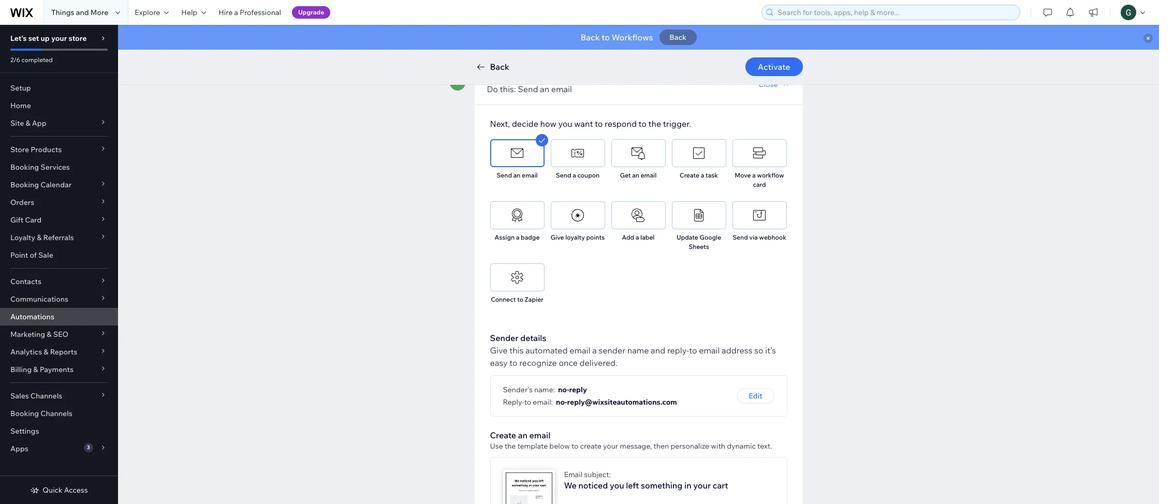 Task type: locate. For each thing, give the bounding box(es) containing it.
category image
[[570, 146, 586, 161], [691, 208, 707, 223], [510, 270, 525, 285]]

icon image up "add a label"
[[631, 208, 646, 223]]

1 horizontal spatial the
[[649, 119, 662, 129]]

booking up settings
[[10, 409, 39, 418]]

0 vertical spatial you
[[559, 119, 573, 129]]

0 horizontal spatial category image
[[510, 270, 525, 285]]

back
[[581, 32, 600, 42], [670, 33, 687, 42], [490, 62, 510, 72]]

your right in
[[694, 481, 711, 491]]

2 horizontal spatial your
[[694, 481, 711, 491]]

0 vertical spatial booking
[[10, 163, 39, 172]]

to left workflows
[[602, 32, 610, 42]]

create for an
[[490, 430, 516, 441]]

activate button
[[746, 57, 803, 76]]

1 horizontal spatial you
[[610, 481, 624, 491]]

task
[[706, 171, 718, 179]]

next,
[[490, 119, 510, 129]]

and right name
[[651, 345, 666, 356]]

reply-
[[503, 398, 525, 407]]

send right this:
[[518, 84, 538, 94]]

1 vertical spatial category image
[[691, 208, 707, 223]]

referrals
[[43, 233, 74, 242]]

category image for connect to zapier
[[510, 270, 525, 285]]

card
[[753, 181, 766, 189]]

site & app
[[10, 119, 46, 128]]

1 vertical spatial no-
[[556, 398, 567, 407]]

add
[[622, 234, 635, 241]]

booking up orders
[[10, 180, 39, 190]]

communications button
[[0, 291, 118, 308]]

easy
[[490, 358, 508, 368]]

booking channels
[[10, 409, 72, 418]]

a left badge
[[516, 234, 520, 241]]

category image up get an email
[[631, 146, 646, 161]]

booking for booking channels
[[10, 409, 39, 418]]

category image up connect to zapier
[[510, 270, 525, 285]]

billing & payments
[[10, 365, 74, 374]]

0 vertical spatial channels
[[30, 392, 62, 401]]

badge
[[521, 234, 540, 241]]

2 vertical spatial booking
[[10, 409, 39, 418]]

send for send a coupon
[[556, 171, 572, 179]]

1 horizontal spatial back button
[[660, 30, 697, 45]]

1 vertical spatial and
[[651, 345, 666, 356]]

0 horizontal spatial category image
[[631, 146, 646, 161]]

back left workflows
[[581, 32, 600, 42]]

0 vertical spatial create
[[680, 171, 700, 179]]

your inside sidebar element
[[51, 34, 67, 43]]

move a workflow card
[[735, 171, 784, 189]]

email up how
[[551, 84, 572, 94]]

1 vertical spatial give
[[490, 345, 508, 356]]

respond
[[605, 119, 637, 129]]

let's
[[10, 34, 27, 43]]

icon image for send an email
[[510, 146, 525, 161]]

reports
[[50, 348, 77, 357]]

channels up booking channels
[[30, 392, 62, 401]]

template
[[518, 442, 548, 451]]

1 vertical spatial booking
[[10, 180, 39, 190]]

reply-
[[668, 345, 690, 356]]

create left task at the right top
[[680, 171, 700, 179]]

email right get
[[641, 171, 657, 179]]

& right site
[[26, 119, 30, 128]]

contacts
[[10, 277, 41, 286]]

name
[[628, 345, 649, 356]]

icon image up assign a badge
[[510, 208, 525, 223]]

want
[[575, 119, 593, 129]]

billing
[[10, 365, 32, 374]]

you right how
[[559, 119, 573, 129]]

address
[[722, 345, 753, 356]]

& for billing
[[33, 365, 38, 374]]

1 horizontal spatial category image
[[570, 146, 586, 161]]

0 vertical spatial give
[[551, 234, 564, 241]]

1 horizontal spatial and
[[651, 345, 666, 356]]

icon image up 'workflow'
[[752, 146, 768, 161]]

category image up send via webhook
[[752, 208, 768, 223]]

below
[[550, 442, 570, 451]]

trigger.
[[663, 119, 691, 129]]

category image
[[631, 146, 646, 161], [752, 208, 768, 223]]

activate
[[758, 62, 791, 72]]

to left email:
[[525, 398, 532, 407]]

booking inside booking services link
[[10, 163, 39, 172]]

a inside move a workflow card
[[753, 171, 756, 179]]

automated
[[526, 345, 568, 356]]

services
[[41, 163, 70, 172]]

let's set up your store
[[10, 34, 87, 43]]

a for badge
[[516, 234, 520, 241]]

sender details give this automated email a sender name and reply-to email address so it's easy to recognize once delivered.
[[490, 333, 776, 368]]

back up the action
[[490, 62, 510, 72]]

no- right email:
[[556, 398, 567, 407]]

edit button
[[737, 388, 775, 404]]

give inside "sender details give this automated email a sender name and reply-to email address so it's easy to recognize once delivered."
[[490, 345, 508, 356]]

channels inside dropdown button
[[30, 392, 62, 401]]

1 vertical spatial the
[[505, 442, 516, 451]]

a left coupon
[[573, 171, 576, 179]]

left
[[626, 481, 639, 491]]

settings
[[10, 427, 39, 436]]

0 horizontal spatial give
[[490, 345, 508, 356]]

update google sheets
[[677, 234, 722, 251]]

sender's
[[503, 385, 533, 395]]

0 horizontal spatial and
[[76, 8, 89, 17]]

loyalty
[[10, 233, 35, 242]]

update
[[677, 234, 699, 241]]

2 booking from the top
[[10, 180, 39, 190]]

create up use
[[490, 430, 516, 441]]

your right create
[[603, 442, 618, 451]]

1 vertical spatial channels
[[41, 409, 72, 418]]

email inside action 1 do this: send an email
[[551, 84, 572, 94]]

category image up send a coupon
[[570, 146, 586, 161]]

& left seo at the left of page
[[47, 330, 52, 339]]

decide
[[512, 119, 539, 129]]

booking inside booking channels link
[[10, 409, 39, 418]]

you
[[559, 119, 573, 129], [610, 481, 624, 491]]

1 vertical spatial you
[[610, 481, 624, 491]]

2 vertical spatial your
[[694, 481, 711, 491]]

text.
[[758, 442, 772, 451]]

0 vertical spatial your
[[51, 34, 67, 43]]

send for send via webhook
[[733, 234, 748, 241]]

your right up
[[51, 34, 67, 43]]

3 booking from the top
[[10, 409, 39, 418]]

edit
[[749, 392, 763, 401]]

the right use
[[505, 442, 516, 451]]

send for send an email
[[497, 171, 512, 179]]

2 vertical spatial category image
[[510, 270, 525, 285]]

channels for sales channels
[[30, 392, 62, 401]]

1 horizontal spatial give
[[551, 234, 564, 241]]

a right add
[[636, 234, 639, 241]]

1 horizontal spatial your
[[603, 442, 618, 451]]

a right hire at left
[[234, 8, 238, 17]]

& for site
[[26, 119, 30, 128]]

back button
[[660, 30, 697, 45], [475, 61, 510, 73]]

2 horizontal spatial category image
[[691, 208, 707, 223]]

professional
[[240, 8, 281, 17]]

& right loyalty
[[37, 233, 42, 242]]

a left task at the right top
[[701, 171, 705, 179]]

0 horizontal spatial back button
[[475, 61, 510, 73]]

give left loyalty
[[551, 234, 564, 241]]

details
[[521, 333, 547, 343]]

delivered.
[[580, 358, 618, 368]]

coupon
[[578, 171, 600, 179]]

give up easy on the left of the page
[[490, 345, 508, 356]]

channels down sales channels dropdown button
[[41, 409, 72, 418]]

1 vertical spatial create
[[490, 430, 516, 441]]

booking inside booking calendar popup button
[[10, 180, 39, 190]]

send left coupon
[[556, 171, 572, 179]]

0 vertical spatial the
[[649, 119, 662, 129]]

icon image up "create a task"
[[691, 146, 707, 161]]

email
[[564, 470, 583, 480]]

a up card
[[753, 171, 756, 179]]

sender's name: no-reply reply-to email: no-reply@wixsiteautomations.com
[[503, 385, 677, 407]]

0 horizontal spatial your
[[51, 34, 67, 43]]

back right workflows
[[670, 33, 687, 42]]

category image up update at the top right of the page
[[691, 208, 707, 223]]

send
[[518, 84, 538, 94], [497, 171, 512, 179], [556, 171, 572, 179], [733, 234, 748, 241]]

1 vertical spatial your
[[603, 442, 618, 451]]

& inside dropdown button
[[26, 119, 30, 128]]

to right respond
[[639, 119, 647, 129]]

send down next,
[[497, 171, 512, 179]]

0 horizontal spatial the
[[505, 442, 516, 451]]

& inside 'dropdown button'
[[37, 233, 42, 242]]

create inside the create an email use the template below to create your message, then personalize with dynamic text.
[[490, 430, 516, 441]]

and left more
[[76, 8, 89, 17]]

booking
[[10, 163, 39, 172], [10, 180, 39, 190], [10, 409, 39, 418]]

booking down store
[[10, 163, 39, 172]]

1 horizontal spatial create
[[680, 171, 700, 179]]

explore
[[135, 8, 160, 17]]

booking channels link
[[0, 405, 118, 423]]

subject:
[[584, 470, 611, 480]]

loyalty
[[566, 234, 585, 241]]

icon image
[[510, 146, 525, 161], [691, 146, 707, 161], [752, 146, 768, 161], [510, 208, 525, 223], [570, 208, 586, 223], [631, 208, 646, 223]]

category image for update google sheets
[[691, 208, 707, 223]]

icon image for move a workflow card
[[752, 146, 768, 161]]

1 vertical spatial category image
[[752, 208, 768, 223]]

help button
[[175, 0, 212, 25]]

completed
[[22, 56, 53, 64]]

preview image
[[503, 470, 555, 504]]

create
[[680, 171, 700, 179], [490, 430, 516, 441]]

to right below
[[572, 442, 579, 451]]

& right billing
[[33, 365, 38, 374]]

email up once
[[570, 345, 591, 356]]

back button right workflows
[[660, 30, 697, 45]]

1 booking from the top
[[10, 163, 39, 172]]

booking services
[[10, 163, 70, 172]]

0 horizontal spatial create
[[490, 430, 516, 441]]

create for a
[[680, 171, 700, 179]]

marketing & seo
[[10, 330, 68, 339]]

workflows
[[612, 32, 653, 42]]

&
[[26, 119, 30, 128], [37, 233, 42, 242], [47, 330, 52, 339], [44, 348, 48, 357], [33, 365, 38, 374]]

payments
[[40, 365, 74, 374]]

you left left
[[610, 481, 624, 491]]

channels
[[30, 392, 62, 401], [41, 409, 72, 418]]

an inside the create an email use the template below to create your message, then personalize with dynamic text.
[[518, 430, 528, 441]]

0 vertical spatial back button
[[660, 30, 697, 45]]

no- right the name:
[[558, 385, 569, 395]]

booking calendar
[[10, 180, 72, 190]]

icon image up send an email
[[510, 146, 525, 161]]

reply
[[569, 385, 587, 395]]

send left via
[[733, 234, 748, 241]]

back button inside alert
[[660, 30, 697, 45]]

the left "trigger."
[[649, 119, 662, 129]]

back button up the action
[[475, 61, 510, 73]]

marketing
[[10, 330, 45, 339]]

a up delivered.
[[593, 345, 597, 356]]

email up template
[[530, 430, 551, 441]]

a for coupon
[[573, 171, 576, 179]]

icon image for add a label
[[631, 208, 646, 223]]

you inside email subject: we noticed you left something in your cart
[[610, 481, 624, 491]]

setup link
[[0, 79, 118, 97]]

& left reports
[[44, 348, 48, 357]]

& for marketing
[[47, 330, 52, 339]]

channels for booking channels
[[41, 409, 72, 418]]

0 horizontal spatial you
[[559, 119, 573, 129]]

do
[[487, 84, 498, 94]]

send via webhook
[[733, 234, 787, 241]]



Task type: vqa. For each thing, say whether or not it's contained in the screenshot.
Preview image
yes



Task type: describe. For each thing, give the bounding box(es) containing it.
to inside the create an email use the template below to create your message, then personalize with dynamic text.
[[572, 442, 579, 451]]

loyalty & referrals button
[[0, 229, 118, 247]]

email left address
[[699, 345, 720, 356]]

a for task
[[701, 171, 705, 179]]

give loyalty points
[[551, 234, 605, 241]]

analytics
[[10, 348, 42, 357]]

next, decide how you want to respond to the trigger.
[[490, 119, 691, 129]]

point
[[10, 251, 28, 260]]

billing & payments button
[[0, 361, 118, 379]]

a for professional
[[234, 8, 238, 17]]

to down "this"
[[510, 358, 518, 368]]

via
[[750, 234, 758, 241]]

to inside sender's name: no-reply reply-to email: no-reply@wixsiteautomations.com
[[525, 398, 532, 407]]

gift card button
[[0, 211, 118, 229]]

icon image for assign a badge
[[510, 208, 525, 223]]

& for analytics
[[44, 348, 48, 357]]

this
[[510, 345, 524, 356]]

booking for booking services
[[10, 163, 39, 172]]

a for workflow
[[753, 171, 756, 179]]

setup
[[10, 83, 31, 93]]

an for create
[[518, 430, 528, 441]]

sales
[[10, 392, 29, 401]]

store products
[[10, 145, 62, 154]]

send a coupon
[[556, 171, 600, 179]]

once
[[559, 358, 578, 368]]

we
[[564, 481, 577, 491]]

assign a badge
[[495, 234, 540, 241]]

automations link
[[0, 308, 118, 326]]

3
[[87, 444, 90, 451]]

1 vertical spatial back button
[[475, 61, 510, 73]]

a for label
[[636, 234, 639, 241]]

card
[[25, 215, 42, 225]]

back to workflows alert
[[118, 25, 1160, 50]]

google
[[700, 234, 722, 241]]

the inside the create an email use the template below to create your message, then personalize with dynamic text.
[[505, 442, 516, 451]]

email left send a coupon
[[522, 171, 538, 179]]

1 horizontal spatial back
[[581, 32, 600, 42]]

close button
[[759, 80, 791, 89]]

workflow
[[757, 171, 784, 179]]

Search for tools, apps, help & more... field
[[775, 5, 1017, 20]]

home
[[10, 101, 31, 110]]

store products button
[[0, 141, 118, 158]]

1 horizontal spatial category image
[[752, 208, 768, 223]]

icon image up give loyalty points
[[570, 208, 586, 223]]

reply@wixsiteautomations.com
[[567, 398, 677, 407]]

noticed
[[579, 481, 608, 491]]

store
[[10, 145, 29, 154]]

get an email
[[620, 171, 657, 179]]

booking for booking calendar
[[10, 180, 39, 190]]

create
[[580, 442, 602, 451]]

message,
[[620, 442, 652, 451]]

app
[[32, 119, 46, 128]]

an for get
[[633, 171, 640, 179]]

analytics & reports
[[10, 348, 77, 357]]

sender
[[490, 333, 519, 343]]

settings link
[[0, 423, 118, 440]]

sale
[[38, 251, 53, 260]]

create an email use the template below to create your message, then personalize with dynamic text.
[[490, 430, 772, 451]]

email:
[[533, 398, 553, 407]]

0 vertical spatial no-
[[558, 385, 569, 395]]

to left zapier
[[517, 296, 524, 304]]

label
[[641, 234, 655, 241]]

then
[[654, 442, 669, 451]]

0 vertical spatial and
[[76, 8, 89, 17]]

to right want
[[595, 119, 603, 129]]

action 1 do this: send an email
[[487, 75, 572, 94]]

email subject: we noticed you left something in your cart
[[564, 470, 729, 491]]

hire a professional
[[219, 8, 281, 17]]

and inside "sender details give this automated email a sender name and reply-to email address so it's easy to recognize once delivered."
[[651, 345, 666, 356]]

sidebar element
[[0, 25, 118, 504]]

0 horizontal spatial back
[[490, 62, 510, 72]]

home link
[[0, 97, 118, 114]]

seo
[[53, 330, 68, 339]]

contacts button
[[0, 273, 118, 291]]

send inside action 1 do this: send an email
[[518, 84, 538, 94]]

sheets
[[689, 243, 709, 251]]

to inside alert
[[602, 32, 610, 42]]

a inside "sender details give this automated email a sender name and reply-to email address so it's easy to recognize once delivered."
[[593, 345, 597, 356]]

an inside action 1 do this: send an email
[[540, 84, 550, 94]]

quick
[[43, 486, 62, 495]]

booking calendar button
[[0, 176, 118, 194]]

hire a professional link
[[212, 0, 287, 25]]

quick access
[[43, 486, 88, 495]]

personalize
[[671, 442, 710, 451]]

gift card
[[10, 215, 42, 225]]

0 vertical spatial category image
[[631, 146, 646, 161]]

site & app button
[[0, 114, 118, 132]]

things and more
[[51, 8, 108, 17]]

your inside email subject: we noticed you left something in your cart
[[694, 481, 711, 491]]

marketing & seo button
[[0, 326, 118, 343]]

email inside the create an email use the template below to create your message, then personalize with dynamic text.
[[530, 430, 551, 441]]

& for loyalty
[[37, 233, 42, 242]]

upgrade button
[[292, 6, 331, 19]]

booking services link
[[0, 158, 118, 176]]

this:
[[500, 84, 516, 94]]

2 horizontal spatial back
[[670, 33, 687, 42]]

gift
[[10, 215, 23, 225]]

store
[[69, 34, 87, 43]]

an for send
[[514, 171, 521, 179]]

automations
[[10, 312, 54, 322]]

to left address
[[689, 345, 697, 356]]

dynamic
[[727, 442, 756, 451]]

set
[[28, 34, 39, 43]]

create a task
[[680, 171, 718, 179]]

quick access button
[[30, 486, 88, 495]]

sales channels
[[10, 392, 62, 401]]

hire
[[219, 8, 233, 17]]

site
[[10, 119, 24, 128]]

0 vertical spatial category image
[[570, 146, 586, 161]]

add a label
[[622, 234, 655, 241]]

cart
[[713, 481, 729, 491]]

your inside the create an email use the template below to create your message, then personalize with dynamic text.
[[603, 442, 618, 451]]

it's
[[766, 345, 776, 356]]

communications
[[10, 295, 68, 304]]

1
[[507, 75, 510, 82]]



